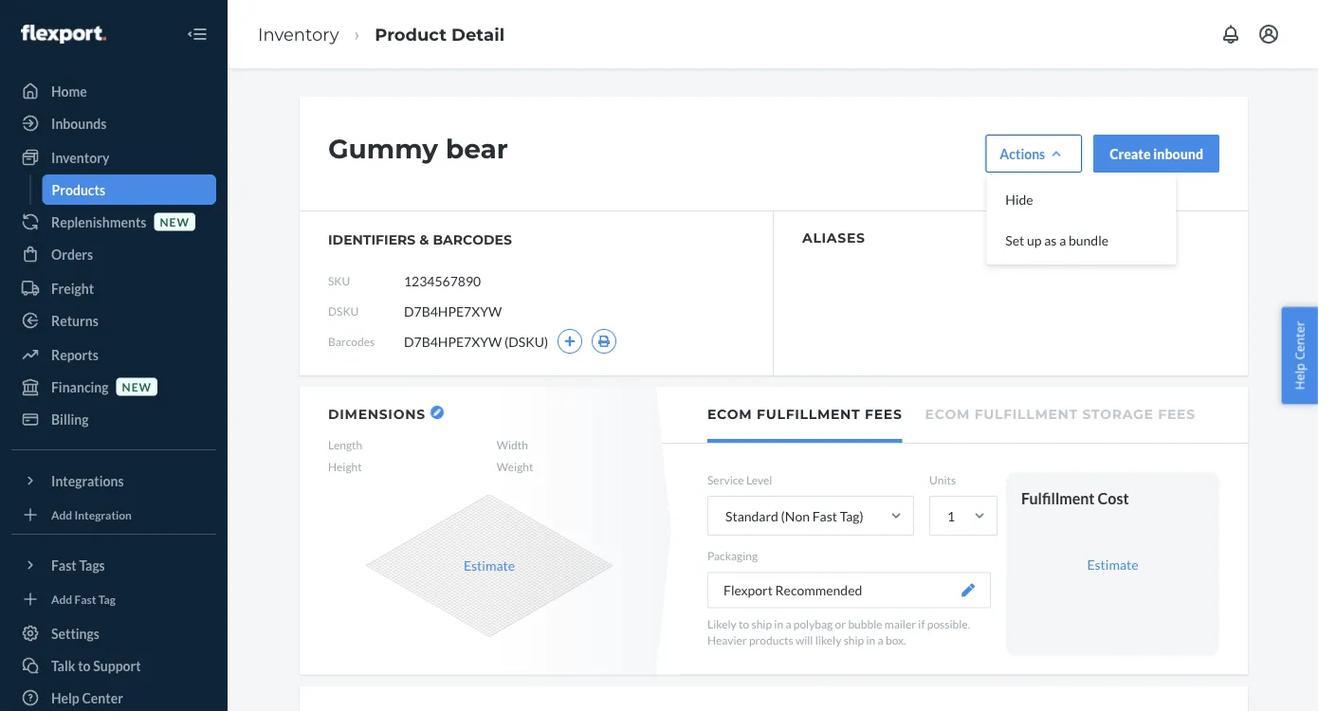 Task type: vqa. For each thing, say whether or not it's contained in the screenshot.
Estimate related to ESTIMATE Button
yes



Task type: describe. For each thing, give the bounding box(es) containing it.
add fast tag
[[51, 592, 116, 606]]

billing link
[[11, 404, 216, 434]]

bear
[[446, 133, 508, 165]]

0 horizontal spatial help center
[[51, 690, 123, 706]]

a inside 'button'
[[1059, 232, 1066, 248]]

1 horizontal spatial ship
[[844, 633, 864, 647]]

ecom fulfillment fees tab
[[707, 387, 902, 443]]

add fast tag link
[[11, 588, 216, 611]]

integrations
[[51, 473, 124, 489]]

bundle
[[1069, 232, 1109, 248]]

integrations button
[[11, 466, 216, 496]]

add for add fast tag
[[51, 592, 72, 606]]

service level
[[707, 473, 772, 487]]

inbounds
[[51, 115, 106, 131]]

up
[[1027, 232, 1042, 248]]

d7b4hpe7xyw (dsku)
[[404, 333, 548, 349]]

to for likely
[[739, 617, 749, 630]]

ecom fulfillment fees
[[707, 406, 902, 422]]

standard (non fast tag)
[[725, 508, 863, 524]]

product detail link
[[375, 24, 505, 44]]

estimate button
[[464, 556, 515, 575]]

d7b4hpe7xyw for d7b4hpe7xyw
[[404, 303, 502, 319]]

ecom fulfillment storage fees tab
[[925, 387, 1196, 439]]

identifiers
[[328, 232, 416, 248]]

tab list containing ecom fulfillment fees
[[662, 387, 1248, 444]]

length
[[328, 438, 362, 452]]

0 horizontal spatial ship
[[751, 617, 772, 630]]

identifiers & barcodes
[[328, 232, 512, 248]]

1 fees from the left
[[865, 406, 902, 422]]

fast tags button
[[11, 550, 216, 580]]

flexport recommended button
[[707, 572, 991, 608]]

d7b4hpe7xyw for d7b4hpe7xyw (dsku)
[[404, 333, 502, 349]]

flexport logo image
[[21, 25, 106, 44]]

talk
[[51, 658, 75, 674]]

create
[[1110, 146, 1151, 162]]

print image
[[597, 336, 611, 347]]

polybag
[[793, 617, 833, 630]]

billing
[[51, 411, 89, 427]]

inbound
[[1153, 146, 1203, 162]]

reports
[[51, 347, 98, 363]]

products
[[52, 182, 105, 198]]

height
[[328, 460, 362, 474]]

packaging
[[707, 549, 758, 563]]

weight
[[497, 460, 533, 474]]

(non
[[781, 508, 810, 524]]

help center button
[[1281, 307, 1318, 404]]

box.
[[886, 633, 906, 647]]

storage
[[1082, 406, 1154, 422]]

recommended
[[775, 582, 862, 598]]

inventory inside the inventory link
[[51, 149, 109, 165]]

center inside button
[[1291, 321, 1308, 360]]

likely
[[815, 633, 841, 647]]

mailer
[[885, 617, 916, 630]]

inventory link inside breadcrumbs navigation
[[258, 24, 339, 44]]

(dsku)
[[504, 333, 548, 349]]

open account menu image
[[1257, 23, 1280, 46]]

help center inside button
[[1291, 321, 1308, 390]]

fast inside "link"
[[74, 592, 96, 606]]

reports link
[[11, 339, 216, 370]]

flexport
[[723, 582, 773, 598]]

level
[[746, 473, 772, 487]]

talk to support button
[[11, 650, 216, 681]]

add for add integration
[[51, 508, 72, 521]]

likely
[[707, 617, 736, 630]]

open notifications image
[[1219, 23, 1242, 46]]

if
[[918, 617, 925, 630]]

returns link
[[11, 305, 216, 336]]

1
[[947, 508, 955, 524]]

ecom for ecom fulfillment storage fees
[[925, 406, 970, 422]]

fulfillment left cost
[[1021, 489, 1095, 507]]

fulfillment for fees
[[757, 406, 860, 422]]

product detail
[[375, 24, 505, 44]]

detail
[[451, 24, 505, 44]]

barcodes
[[433, 232, 512, 248]]

create inbound
[[1110, 146, 1203, 162]]

aliases
[[802, 229, 865, 246]]

home
[[51, 83, 87, 99]]

help center link
[[11, 683, 216, 711]]

new for replenishments
[[160, 215, 190, 228]]

dimensions
[[328, 406, 426, 422]]

products
[[749, 633, 793, 647]]

or
[[835, 617, 846, 630]]

help inside 'help center' button
[[1291, 363, 1308, 390]]

set up as a bundle button
[[990, 220, 1172, 261]]

service
[[707, 473, 744, 487]]

to for talk
[[78, 658, 91, 674]]

ecom fulfillment storage fees
[[925, 406, 1196, 422]]

0 vertical spatial fast
[[812, 508, 837, 524]]

set up as a bundle
[[1005, 232, 1109, 248]]

orders link
[[11, 239, 216, 269]]

orders
[[51, 246, 93, 262]]

fulfillment cost
[[1021, 489, 1129, 507]]



Task type: locate. For each thing, give the bounding box(es) containing it.
flexport recommended
[[723, 582, 862, 598]]

ecom
[[707, 406, 752, 422], [925, 406, 970, 422]]

help
[[1291, 363, 1308, 390], [51, 690, 79, 706]]

1 horizontal spatial ecom
[[925, 406, 970, 422]]

0 horizontal spatial inventory link
[[11, 142, 216, 173]]

talk to support
[[51, 658, 141, 674]]

cost
[[1098, 489, 1129, 507]]

0 horizontal spatial to
[[78, 658, 91, 674]]

a left box.
[[878, 633, 883, 647]]

2 horizontal spatial a
[[1059, 232, 1066, 248]]

estimate for estimate link on the right bottom of the page
[[1087, 556, 1138, 572]]

will
[[796, 633, 813, 647]]

d7b4hpe7xyw up d7b4hpe7xyw (dsku)
[[404, 303, 502, 319]]

home link
[[11, 76, 216, 106]]

1 vertical spatial new
[[122, 380, 152, 393]]

products link
[[42, 174, 216, 205]]

0 vertical spatial add
[[51, 508, 72, 521]]

estimate
[[1087, 556, 1138, 572], [464, 557, 515, 573]]

1 vertical spatial in
[[866, 633, 875, 647]]

0 vertical spatial a
[[1059, 232, 1066, 248]]

2 vertical spatial a
[[878, 633, 883, 647]]

to inside likely to ship in a polybag or bubble mailer if possible. heavier products will likely ship in a box.
[[739, 617, 749, 630]]

tab list
[[662, 387, 1248, 444]]

as
[[1044, 232, 1057, 248]]

inventory inside breadcrumbs navigation
[[258, 24, 339, 44]]

1 horizontal spatial fees
[[1158, 406, 1196, 422]]

product
[[375, 24, 447, 44]]

d7b4hpe7xyw up pencil alt image
[[404, 333, 502, 349]]

add up the settings
[[51, 592, 72, 606]]

2 add from the top
[[51, 592, 72, 606]]

tag
[[98, 592, 116, 606]]

0 horizontal spatial help
[[51, 690, 79, 706]]

bubble
[[848, 617, 882, 630]]

settings link
[[11, 618, 216, 649]]

0 horizontal spatial fees
[[865, 406, 902, 422]]

0 vertical spatial to
[[739, 617, 749, 630]]

close navigation image
[[186, 23, 209, 46]]

freight link
[[11, 273, 216, 303]]

gummy
[[328, 133, 438, 165]]

0 horizontal spatial inventory
[[51, 149, 109, 165]]

tags
[[79, 557, 105, 573]]

add left integration
[[51, 508, 72, 521]]

1 horizontal spatial in
[[866, 633, 875, 647]]

1 vertical spatial center
[[82, 690, 123, 706]]

new for financing
[[122, 380, 152, 393]]

0 vertical spatial in
[[774, 617, 783, 630]]

&
[[419, 232, 429, 248]]

actions
[[1000, 146, 1045, 162]]

add integration link
[[11, 504, 216, 526]]

2 vertical spatial fast
[[74, 592, 96, 606]]

fulfillment left storage
[[974, 406, 1078, 422]]

dsku
[[328, 304, 359, 318]]

fulfillment
[[757, 406, 860, 422], [974, 406, 1078, 422], [1021, 489, 1095, 507]]

add inside "add fast tag" "link"
[[51, 592, 72, 606]]

in up the products
[[774, 617, 783, 630]]

integration
[[74, 508, 132, 521]]

estimate link
[[1087, 556, 1138, 572]]

new down products link
[[160, 215, 190, 228]]

0 horizontal spatial ecom
[[707, 406, 752, 422]]

pencil alt image
[[433, 409, 441, 416]]

2 fees from the left
[[1158, 406, 1196, 422]]

center
[[1291, 321, 1308, 360], [82, 690, 123, 706]]

barcodes
[[328, 334, 375, 348]]

1 horizontal spatial to
[[739, 617, 749, 630]]

sku
[[328, 273, 350, 287]]

pen image
[[961, 583, 975, 597]]

fast left tags
[[51, 557, 77, 573]]

fulfillment up level
[[757, 406, 860, 422]]

hide button
[[990, 179, 1172, 220]]

0 vertical spatial center
[[1291, 321, 1308, 360]]

1 horizontal spatial new
[[160, 215, 190, 228]]

fast left tag
[[74, 592, 96, 606]]

1 horizontal spatial help
[[1291, 363, 1308, 390]]

to right talk
[[78, 658, 91, 674]]

1 vertical spatial add
[[51, 592, 72, 606]]

set
[[1005, 232, 1024, 248]]

a
[[1059, 232, 1066, 248], [785, 617, 791, 630], [878, 633, 883, 647]]

1 add from the top
[[51, 508, 72, 521]]

add inside add integration link
[[51, 508, 72, 521]]

tag)
[[840, 508, 863, 524]]

gummy bear
[[328, 133, 508, 165]]

d7b4hpe7xyw
[[404, 303, 502, 319], [404, 333, 502, 349]]

to right likely
[[739, 617, 749, 630]]

None text field
[[404, 263, 545, 299]]

freight
[[51, 280, 94, 296]]

to
[[739, 617, 749, 630], [78, 658, 91, 674]]

1 vertical spatial to
[[78, 658, 91, 674]]

1 horizontal spatial center
[[1291, 321, 1308, 360]]

0 vertical spatial inventory
[[258, 24, 339, 44]]

1 vertical spatial fast
[[51, 557, 77, 573]]

estimate for estimate button
[[464, 557, 515, 573]]

ship
[[751, 617, 772, 630], [844, 633, 864, 647]]

0 vertical spatial help
[[1291, 363, 1308, 390]]

a right as
[[1059, 232, 1066, 248]]

0 vertical spatial ship
[[751, 617, 772, 630]]

in down bubble
[[866, 633, 875, 647]]

financing
[[51, 379, 109, 395]]

replenishments
[[51, 214, 146, 230]]

help inside help center link
[[51, 690, 79, 706]]

breadcrumbs navigation
[[243, 7, 520, 62]]

0 horizontal spatial new
[[122, 380, 152, 393]]

1 horizontal spatial inventory link
[[258, 24, 339, 44]]

inventory
[[258, 24, 339, 44], [51, 149, 109, 165]]

hide
[[1005, 191, 1033, 207]]

ship up the products
[[751, 617, 772, 630]]

0 horizontal spatial in
[[774, 617, 783, 630]]

0 vertical spatial d7b4hpe7xyw
[[404, 303, 502, 319]]

a up the products
[[785, 617, 791, 630]]

1 vertical spatial inventory
[[51, 149, 109, 165]]

1 d7b4hpe7xyw from the top
[[404, 303, 502, 319]]

0 vertical spatial inventory link
[[258, 24, 339, 44]]

1 horizontal spatial a
[[878, 633, 883, 647]]

fast inside dropdown button
[[51, 557, 77, 573]]

1 vertical spatial help center
[[51, 690, 123, 706]]

inbounds link
[[11, 108, 216, 138]]

1 horizontal spatial inventory
[[258, 24, 339, 44]]

possible.
[[927, 617, 970, 630]]

0 horizontal spatial a
[[785, 617, 791, 630]]

units
[[929, 473, 956, 487]]

fast left tag)
[[812, 508, 837, 524]]

in
[[774, 617, 783, 630], [866, 633, 875, 647]]

1 vertical spatial a
[[785, 617, 791, 630]]

1 ecom from the left
[[707, 406, 752, 422]]

support
[[93, 658, 141, 674]]

width
[[497, 438, 528, 452]]

1 horizontal spatial help center
[[1291, 321, 1308, 390]]

inventory link
[[258, 24, 339, 44], [11, 142, 216, 173]]

fulfillment for storage
[[974, 406, 1078, 422]]

new down reports link
[[122, 380, 152, 393]]

1 vertical spatial ship
[[844, 633, 864, 647]]

to inside button
[[78, 658, 91, 674]]

1 vertical spatial d7b4hpe7xyw
[[404, 333, 502, 349]]

1 horizontal spatial estimate
[[1087, 556, 1138, 572]]

create inbound button
[[1094, 135, 1219, 173]]

1 vertical spatial help
[[51, 690, 79, 706]]

ecom up units
[[925, 406, 970, 422]]

ecom for ecom fulfillment fees
[[707, 406, 752, 422]]

plus image
[[564, 336, 576, 347]]

standard
[[725, 508, 778, 524]]

2 ecom from the left
[[925, 406, 970, 422]]

likely to ship in a polybag or bubble mailer if possible. heavier products will likely ship in a box.
[[707, 617, 970, 647]]

2 d7b4hpe7xyw from the top
[[404, 333, 502, 349]]

1 vertical spatial inventory link
[[11, 142, 216, 173]]

0 vertical spatial new
[[160, 215, 190, 228]]

fast tags
[[51, 557, 105, 573]]

add integration
[[51, 508, 132, 521]]

ship down bubble
[[844, 633, 864, 647]]

ecom up service
[[707, 406, 752, 422]]

0 horizontal spatial center
[[82, 690, 123, 706]]

heavier
[[707, 633, 747, 647]]

0 horizontal spatial estimate
[[464, 557, 515, 573]]

returns
[[51, 312, 98, 329]]

0 vertical spatial help center
[[1291, 321, 1308, 390]]



